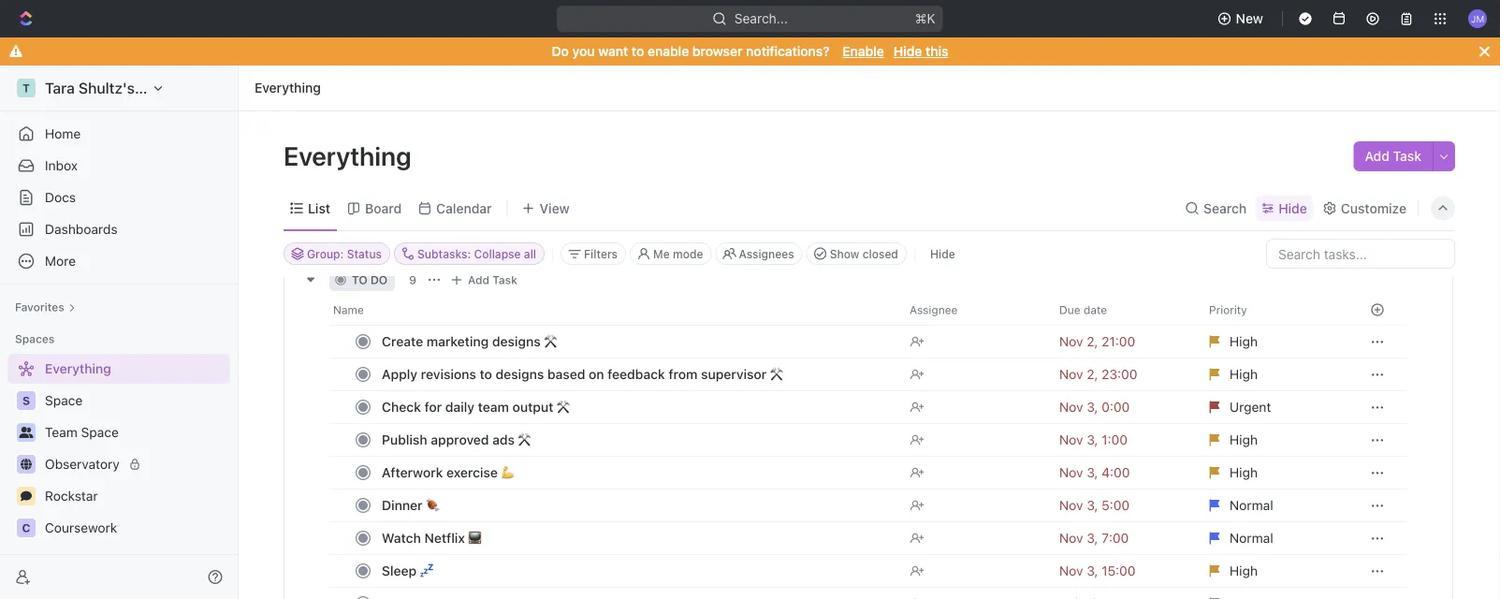Task type: describe. For each thing, give the bounding box(es) containing it.
space inside "link"
[[45, 393, 83, 408]]

tree inside sidebar navigation
[[7, 354, 230, 599]]

collapse
[[474, 247, 521, 260]]

1 vertical spatial designs
[[496, 367, 544, 382]]

revisions
[[421, 367, 476, 382]]

tara shultz's workspace
[[45, 79, 216, 97]]

priority
[[1210, 303, 1248, 316]]

0 vertical spatial designs
[[492, 334, 541, 349]]

inbox link
[[7, 151, 230, 181]]

coursework link
[[45, 513, 227, 543]]

globe image
[[21, 459, 32, 470]]

normal button for watch netflix 📺 link
[[1199, 522, 1348, 555]]

hide inside dropdown button
[[1279, 200, 1308, 216]]

assignees
[[739, 247, 795, 260]]

afterwork exercise 💪
[[382, 465, 515, 480]]

team
[[478, 399, 509, 415]]

watch netflix 📺 link
[[377, 525, 895, 552]]

customize
[[1342, 200, 1407, 216]]

1 vertical spatial task
[[493, 273, 518, 287]]

t
[[23, 81, 30, 95]]

jm
[[1472, 13, 1485, 24]]

team space
[[45, 425, 119, 440]]

c
[[22, 522, 30, 535]]

search...
[[735, 11, 788, 26]]

fall 2021
[[56, 552, 110, 567]]

0 vertical spatial hide
[[894, 44, 923, 59]]

watch netflix 📺
[[382, 530, 482, 546]]

high for to
[[1230, 367, 1258, 382]]

sleep
[[382, 563, 417, 579]]

new
[[1237, 11, 1264, 26]]

supervisor
[[701, 367, 767, 382]]

user group image
[[19, 427, 33, 438]]

hide button
[[1257, 195, 1314, 221]]

check for daily team output ⚒️ link
[[377, 394, 895, 421]]

create marketing designs ⚒️ link
[[377, 328, 895, 355]]

customize button
[[1317, 195, 1413, 221]]

5 high button from the top
[[1199, 554, 1348, 588]]

team space link
[[45, 418, 227, 448]]

create
[[382, 334, 423, 349]]

⌘k
[[916, 11, 936, 26]]

dashboards link
[[7, 214, 230, 244]]

me mode button
[[630, 243, 712, 265]]

normal button for dinner 🍖 link
[[1199, 489, 1348, 522]]

💪
[[501, 465, 515, 480]]

dashboards
[[45, 221, 118, 237]]

output
[[513, 399, 554, 415]]

s
[[22, 394, 30, 407]]

⚒️ up based
[[544, 334, 557, 349]]

afterwork
[[382, 465, 443, 480]]

1 vertical spatial add task
[[468, 273, 518, 287]]

⚒️ right supervisor
[[770, 367, 784, 382]]

daily
[[446, 399, 475, 415]]

high button for ads
[[1199, 423, 1348, 457]]

marketing
[[427, 334, 489, 349]]

jm button
[[1464, 4, 1493, 34]]

want
[[599, 44, 629, 59]]

search button
[[1180, 195, 1253, 221]]

exercise
[[447, 465, 498, 480]]

due date button
[[1049, 295, 1199, 325]]

group: status
[[307, 247, 382, 260]]

🍖
[[426, 498, 439, 513]]

1 vertical spatial add
[[468, 273, 490, 287]]

list link
[[304, 195, 331, 221]]

do
[[552, 44, 569, 59]]

more
[[45, 253, 76, 269]]

apply revisions to designs based on feedback from supervisor ⚒️ link
[[377, 361, 895, 388]]

inbox
[[45, 158, 78, 173]]

assignee button
[[899, 295, 1049, 325]]

name button
[[330, 295, 899, 325]]

calendar link
[[433, 195, 492, 221]]

feedback
[[608, 367, 666, 382]]

high for 💪
[[1230, 465, 1258, 480]]

observatory link
[[45, 449, 227, 479]]

me mode
[[654, 247, 704, 260]]

1 vertical spatial to
[[352, 273, 368, 287]]

5 high from the top
[[1230, 563, 1258, 579]]

docs
[[45, 190, 76, 205]]

favorites
[[15, 301, 64, 314]]

subtasks:
[[418, 247, 471, 260]]

1 vertical spatial space
[[81, 425, 119, 440]]

shultz's
[[79, 79, 135, 97]]

team
[[45, 425, 78, 440]]

normal for dinner 🍖 link
[[1230, 498, 1274, 513]]

show closed button
[[807, 243, 907, 265]]

space, , element
[[17, 391, 36, 410]]

publish approved ads ⚒️ link
[[377, 427, 895, 454]]

on
[[589, 367, 605, 382]]

watch
[[382, 530, 421, 546]]

sleep 💤 link
[[377, 558, 895, 585]]

apply
[[382, 367, 418, 382]]

high button for 💪
[[1199, 456, 1348, 490]]

check
[[382, 399, 421, 415]]

do you want to enable browser notifications? enable hide this
[[552, 44, 949, 59]]

date
[[1084, 303, 1108, 316]]

hide button
[[923, 243, 963, 265]]

create marketing designs ⚒️
[[382, 334, 557, 349]]

apply revisions to designs based on feedback from supervisor ⚒️
[[382, 367, 784, 382]]

high button for to
[[1199, 358, 1348, 391]]

comment image
[[21, 491, 32, 502]]

show closed
[[830, 247, 899, 260]]

rockstar
[[45, 488, 98, 504]]



Task type: vqa. For each thing, say whether or not it's contained in the screenshot.
"Hide" to the middle
yes



Task type: locate. For each thing, give the bounding box(es) containing it.
view button
[[516, 195, 577, 221]]

0 horizontal spatial add task button
[[446, 269, 525, 291]]

0 vertical spatial space
[[45, 393, 83, 408]]

⚒️ right output
[[557, 399, 570, 415]]

0 horizontal spatial add task
[[468, 273, 518, 287]]

high for ads
[[1230, 432, 1258, 448]]

tara shultz's workspace, , element
[[17, 79, 36, 97]]

hide right search
[[1279, 200, 1308, 216]]

coursework, , element
[[17, 519, 36, 537]]

0 horizontal spatial everything link
[[7, 354, 227, 384]]

approved
[[431, 432, 489, 448]]

publish approved ads ⚒️
[[382, 432, 532, 448]]

1 horizontal spatial task
[[1394, 148, 1422, 164]]

1 high button from the top
[[1199, 325, 1348, 359]]

filters
[[584, 247, 618, 260]]

tree containing everything
[[7, 354, 230, 599]]

fall 2021 link
[[56, 545, 227, 575]]

subtasks: collapse all
[[418, 247, 537, 260]]

task up customize
[[1394, 148, 1422, 164]]

everything
[[255, 80, 321, 96], [284, 140, 417, 171], [45, 361, 111, 376]]

to right want at the top of the page
[[632, 44, 645, 59]]

0 horizontal spatial hide
[[894, 44, 923, 59]]

⚒️ inside "link"
[[557, 399, 570, 415]]

add task button up customize
[[1354, 141, 1434, 171]]

list
[[308, 200, 331, 216]]

favorites button
[[7, 296, 83, 318]]

publish
[[382, 432, 428, 448]]

dinner
[[382, 498, 423, 513]]

everything link
[[250, 77, 326, 99], [7, 354, 227, 384]]

everything for the right 'everything' link
[[255, 80, 321, 96]]

3 high button from the top
[[1199, 423, 1348, 457]]

filters button
[[561, 243, 626, 265]]

4 high from the top
[[1230, 465, 1258, 480]]

add task
[[1366, 148, 1422, 164], [468, 273, 518, 287]]

dinner 🍖
[[382, 498, 439, 513]]

tara
[[45, 79, 75, 97]]

everything for the leftmost 'everything' link
[[45, 361, 111, 376]]

browser
[[693, 44, 743, 59]]

view button
[[516, 186, 577, 230]]

1 horizontal spatial add task button
[[1354, 141, 1434, 171]]

2 horizontal spatial to
[[632, 44, 645, 59]]

2 horizontal spatial hide
[[1279, 200, 1308, 216]]

you
[[573, 44, 595, 59]]

add task button
[[1354, 141, 1434, 171], [446, 269, 525, 291]]

1 horizontal spatial add
[[1366, 148, 1390, 164]]

board
[[365, 200, 402, 216]]

9
[[409, 273, 417, 287]]

sleep 💤
[[382, 563, 433, 579]]

0 vertical spatial to
[[632, 44, 645, 59]]

mode
[[673, 247, 704, 260]]

new button
[[1210, 4, 1275, 34]]

home
[[45, 126, 81, 141]]

to left "do"
[[352, 273, 368, 287]]

1 horizontal spatial to
[[480, 367, 492, 382]]

1 vertical spatial everything
[[284, 140, 417, 171]]

urgent
[[1230, 399, 1272, 415]]

1 normal button from the top
[[1199, 489, 1348, 522]]

netflix
[[425, 530, 465, 546]]

0 vertical spatial task
[[1394, 148, 1422, 164]]

⚒️
[[544, 334, 557, 349], [770, 367, 784, 382], [557, 399, 570, 415], [518, 432, 532, 448]]

do
[[371, 273, 388, 287]]

0 vertical spatial normal
[[1230, 498, 1274, 513]]

3 high from the top
[[1230, 432, 1258, 448]]

to inside apply revisions to designs based on feedback from supervisor ⚒️ link
[[480, 367, 492, 382]]

2 normal from the top
[[1230, 530, 1274, 546]]

add down subtasks: collapse all
[[468, 273, 490, 287]]

space link
[[45, 386, 227, 416]]

⚒️ right ads
[[518, 432, 532, 448]]

home link
[[7, 119, 230, 149]]

0 vertical spatial add task
[[1366, 148, 1422, 164]]

hide inside button
[[931, 247, 956, 260]]

designs up output
[[496, 367, 544, 382]]

enable
[[648, 44, 689, 59]]

space up the team
[[45, 393, 83, 408]]

1 vertical spatial normal
[[1230, 530, 1274, 546]]

add up customize
[[1366, 148, 1390, 164]]

add task up customize
[[1366, 148, 1422, 164]]

due
[[1060, 303, 1081, 316]]

1 horizontal spatial add task
[[1366, 148, 1422, 164]]

group:
[[307, 247, 344, 260]]

due date
[[1060, 303, 1108, 316]]

add task down collapse at top left
[[468, 273, 518, 287]]

from
[[669, 367, 698, 382]]

enable
[[843, 44, 885, 59]]

📺
[[469, 530, 482, 546]]

2 vertical spatial everything
[[45, 361, 111, 376]]

to do
[[352, 273, 388, 287]]

this
[[926, 44, 949, 59]]

0 vertical spatial add task button
[[1354, 141, 1434, 171]]

view
[[540, 200, 570, 216]]

normal button
[[1199, 489, 1348, 522], [1199, 522, 1348, 555]]

sidebar navigation
[[0, 66, 243, 599]]

hide
[[894, 44, 923, 59], [1279, 200, 1308, 216], [931, 247, 956, 260]]

1 vertical spatial hide
[[1279, 200, 1308, 216]]

to up team on the left bottom of the page
[[480, 367, 492, 382]]

search
[[1204, 200, 1247, 216]]

task
[[1394, 148, 1422, 164], [493, 273, 518, 287]]

high for designs
[[1230, 334, 1258, 349]]

1 vertical spatial add task button
[[446, 269, 525, 291]]

more button
[[7, 246, 230, 276]]

0 vertical spatial add
[[1366, 148, 1390, 164]]

normal
[[1230, 498, 1274, 513], [1230, 530, 1274, 546]]

2 high from the top
[[1230, 367, 1258, 382]]

add task button down subtasks: collapse all
[[446, 269, 525, 291]]

docs link
[[7, 183, 230, 213]]

add
[[1366, 148, 1390, 164], [468, 273, 490, 287]]

tree
[[7, 354, 230, 599]]

0 horizontal spatial task
[[493, 273, 518, 287]]

notifications?
[[746, 44, 830, 59]]

1 normal from the top
[[1230, 498, 1274, 513]]

calendar
[[436, 200, 492, 216]]

normal for watch netflix 📺 link
[[1230, 530, 1274, 546]]

1 vertical spatial everything link
[[7, 354, 227, 384]]

based
[[548, 367, 586, 382]]

urgent button
[[1199, 390, 1348, 424]]

0 vertical spatial everything
[[255, 80, 321, 96]]

hide left this
[[894, 44, 923, 59]]

designs right marketing at the left bottom of the page
[[492, 334, 541, 349]]

2 vertical spatial hide
[[931, 247, 956, 260]]

spaces
[[15, 332, 55, 346]]

ads
[[493, 432, 515, 448]]

me
[[654, 247, 670, 260]]

0 horizontal spatial add
[[468, 273, 490, 287]]

1 horizontal spatial everything link
[[250, 77, 326, 99]]

2 normal button from the top
[[1199, 522, 1348, 555]]

0 vertical spatial everything link
[[250, 77, 326, 99]]

high button for designs
[[1199, 325, 1348, 359]]

assignees button
[[716, 243, 803, 265]]

2 vertical spatial to
[[480, 367, 492, 382]]

hide up assignee at the right of the page
[[931, 247, 956, 260]]

1 high from the top
[[1230, 334, 1258, 349]]

4 high button from the top
[[1199, 456, 1348, 490]]

high
[[1230, 334, 1258, 349], [1230, 367, 1258, 382], [1230, 432, 1258, 448], [1230, 465, 1258, 480], [1230, 563, 1258, 579]]

board link
[[361, 195, 402, 221]]

2 high button from the top
[[1199, 358, 1348, 391]]

space up observatory at bottom left
[[81, 425, 119, 440]]

0 horizontal spatial to
[[352, 273, 368, 287]]

task down collapse at top left
[[493, 273, 518, 287]]

to
[[632, 44, 645, 59], [352, 273, 368, 287], [480, 367, 492, 382]]

priority button
[[1199, 295, 1348, 325]]

designs
[[492, 334, 541, 349], [496, 367, 544, 382]]

coursework
[[45, 520, 117, 536]]

Search tasks... text field
[[1268, 240, 1455, 268]]

show
[[830, 247, 860, 260]]

assignee
[[910, 303, 958, 316]]

name
[[333, 303, 364, 316]]

closed
[[863, 247, 899, 260]]

everything inside sidebar navigation
[[45, 361, 111, 376]]

for
[[425, 399, 442, 415]]

check for daily team output ⚒️
[[382, 399, 570, 415]]

1 horizontal spatial hide
[[931, 247, 956, 260]]



